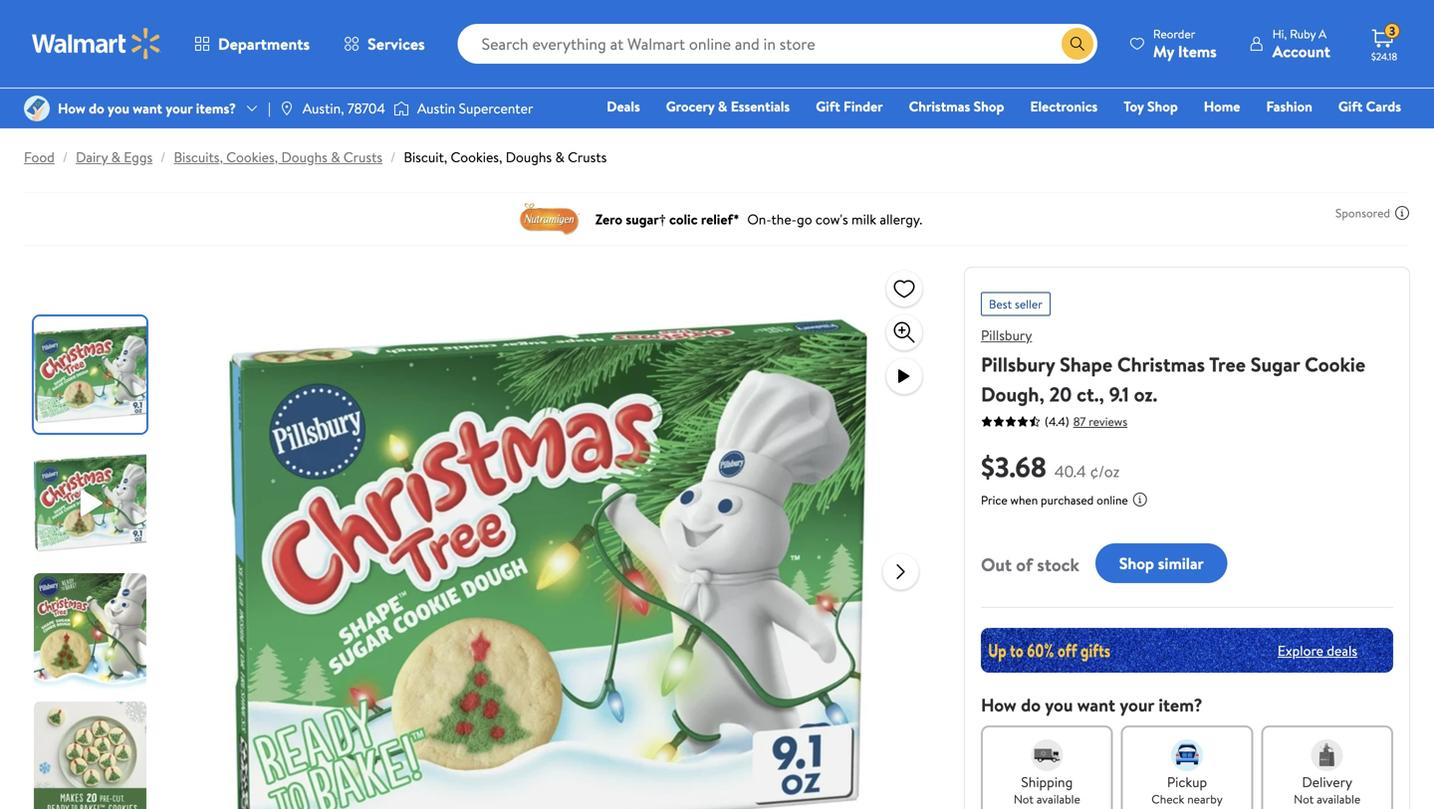 Task type: locate. For each thing, give the bounding box(es) containing it.
pillsbury shape christmas tree sugar cookie dough, 20 ct., 9.1 oz. image
[[230, 267, 867, 810]]

gift cards link
[[1329, 96, 1410, 117]]

pickup check nearby
[[1152, 773, 1223, 808]]

gift finder
[[816, 97, 883, 116]]

items?
[[196, 99, 236, 118]]

2 available from the left
[[1317, 791, 1361, 808]]

essentials
[[731, 97, 790, 116]]

do up "intent image for shipping"
[[1021, 693, 1041, 718]]

explore deals
[[1278, 641, 1357, 661]]

not inside shipping not available
[[1014, 791, 1034, 808]]

gift finder link
[[807, 96, 892, 117]]

pillsbury shape christmas tree sugar cookie dough, 20 ct., 9.1 oz. - image 4 of 11 image
[[34, 702, 150, 810]]

0 horizontal spatial doughs
[[281, 147, 328, 167]]

out of stock
[[981, 553, 1079, 578]]

your left 'item?'
[[1120, 693, 1154, 718]]

you up "intent image for shipping"
[[1045, 693, 1073, 718]]

pillsbury shape christmas tree sugar cookie dough, 20 ct., 9.1 oz. - image 3 of 11 image
[[34, 574, 150, 690]]

0 horizontal spatial want
[[133, 99, 162, 118]]

reorder my items
[[1153, 25, 1217, 62]]

do for how do you want your item?
[[1021, 693, 1041, 718]]

shop left similar
[[1119, 553, 1154, 574]]

0 vertical spatial want
[[133, 99, 162, 118]]

shipping not available
[[1014, 773, 1080, 808]]

do up dairy
[[89, 99, 104, 118]]

available for shipping
[[1037, 791, 1080, 808]]

 image
[[279, 101, 295, 117]]

1 horizontal spatial cookies,
[[451, 147, 502, 167]]

departments
[[218, 33, 310, 55]]

 image
[[24, 96, 50, 122], [393, 99, 409, 119]]

1 available from the left
[[1037, 791, 1080, 808]]

intent image for shipping image
[[1031, 740, 1063, 772]]

hi, ruby a account
[[1273, 25, 1331, 62]]

you for how do you want your item?
[[1045, 693, 1073, 718]]

walmart+ link
[[1333, 123, 1410, 145]]

0 vertical spatial christmas
[[909, 97, 970, 116]]

1 vertical spatial christmas
[[1117, 351, 1205, 378]]

biscuit, cookies, doughs & crusts link
[[404, 147, 607, 167]]

1 horizontal spatial you
[[1045, 693, 1073, 718]]

want left 'item?'
[[1077, 693, 1115, 718]]

1 vertical spatial want
[[1077, 693, 1115, 718]]

 image for austin supercenter
[[393, 99, 409, 119]]

deals link
[[598, 96, 649, 117]]

doughs down austin,
[[281, 147, 328, 167]]

available for delivery
[[1317, 791, 1361, 808]]

you
[[108, 99, 129, 118], [1045, 693, 1073, 718]]

shop similar
[[1119, 553, 1204, 574]]

0 horizontal spatial gift
[[816, 97, 840, 116]]

2 horizontal spatial /
[[391, 147, 396, 167]]

crusts down 78704
[[343, 147, 383, 167]]

$3.68
[[981, 448, 1047, 487]]

purchased
[[1041, 492, 1094, 509]]

one
[[1249, 124, 1279, 144]]

next media item image
[[889, 560, 913, 584]]

1 pillsbury from the top
[[981, 326, 1032, 345]]

oz.
[[1134, 380, 1158, 408]]

2 doughs from the left
[[506, 147, 552, 167]]

best
[[989, 296, 1012, 313]]

1 horizontal spatial available
[[1317, 791, 1361, 808]]

of
[[1016, 553, 1033, 578]]

1 horizontal spatial gift
[[1338, 97, 1363, 116]]

1 crusts from the left
[[343, 147, 383, 167]]

christmas right the finder
[[909, 97, 970, 116]]

3
[[1389, 23, 1395, 40]]

shop inside button
[[1119, 553, 1154, 574]]

christmas shop
[[909, 97, 1004, 116]]

available down intent image for delivery
[[1317, 791, 1361, 808]]

home
[[1204, 97, 1240, 116]]

want up eggs in the top left of the page
[[133, 99, 162, 118]]

cookies,
[[226, 147, 278, 167], [451, 147, 502, 167]]

0 vertical spatial how
[[58, 99, 85, 118]]

1 horizontal spatial  image
[[393, 99, 409, 119]]

shape
[[1060, 351, 1112, 378]]

gift
[[816, 97, 840, 116], [1338, 97, 1363, 116]]

seller
[[1015, 296, 1043, 313]]

 image up food link
[[24, 96, 50, 122]]

supercenter
[[459, 99, 533, 118]]

deals
[[607, 97, 640, 116]]

0 vertical spatial your
[[166, 99, 193, 118]]

0 vertical spatial do
[[89, 99, 104, 118]]

shop
[[974, 97, 1004, 116], [1147, 97, 1178, 116], [1119, 553, 1154, 574]]

87
[[1073, 413, 1086, 430]]

zoom image modal image
[[892, 321, 916, 345]]

grocery & essentials
[[666, 97, 790, 116]]

your for item?
[[1120, 693, 1154, 718]]

$24.18
[[1371, 50, 1397, 63]]

pillsbury shape christmas tree sugar cookie dough, 20 ct., 9.1 oz. - image 1 of 11 image
[[34, 317, 150, 433]]

(4.4) 87 reviews
[[1045, 413, 1127, 430]]

0 horizontal spatial crusts
[[343, 147, 383, 167]]

want
[[133, 99, 162, 118], [1077, 693, 1115, 718]]

you up dairy & eggs link at left
[[108, 99, 129, 118]]

2 crusts from the left
[[568, 147, 607, 167]]

not down intent image for delivery
[[1294, 791, 1314, 808]]

similar
[[1158, 553, 1204, 574]]

your
[[166, 99, 193, 118], [1120, 693, 1154, 718]]

shop inside "link"
[[1147, 97, 1178, 116]]

0 horizontal spatial available
[[1037, 791, 1080, 808]]

not inside delivery not available
[[1294, 791, 1314, 808]]

your left the items?
[[166, 99, 193, 118]]

pillsbury down best
[[981, 326, 1032, 345]]

1 horizontal spatial not
[[1294, 791, 1314, 808]]

price when purchased online
[[981, 492, 1128, 509]]

gift left cards
[[1338, 97, 1363, 116]]

doughs down supercenter
[[506, 147, 552, 167]]

legal information image
[[1132, 492, 1148, 508]]

intent image for pickup image
[[1171, 740, 1203, 772]]

shop similar button
[[1095, 544, 1228, 584]]

explore deals link
[[1270, 633, 1365, 669]]

biscuits, cookies, doughs & crusts link
[[174, 147, 383, 167]]

0 horizontal spatial how
[[58, 99, 85, 118]]

available inside delivery not available
[[1317, 791, 1361, 808]]

/ left biscuit, on the left of page
[[391, 147, 396, 167]]

view video image
[[892, 365, 916, 388]]

1 horizontal spatial how
[[981, 693, 1017, 718]]

out
[[981, 553, 1012, 578]]

0 vertical spatial pillsbury
[[981, 326, 1032, 345]]

not
[[1014, 791, 1034, 808], [1294, 791, 1314, 808]]

delivery not available
[[1294, 773, 1361, 808]]

explore
[[1278, 641, 1324, 661]]

1 vertical spatial pillsbury
[[981, 351, 1055, 378]]

1 vertical spatial how
[[981, 693, 1017, 718]]

pillsbury
[[981, 326, 1032, 345], [981, 351, 1055, 378]]

registry
[[1172, 124, 1223, 144]]

0 horizontal spatial not
[[1014, 791, 1034, 808]]

9.1
[[1109, 380, 1129, 408]]

1 vertical spatial you
[[1045, 693, 1073, 718]]

1 horizontal spatial christmas
[[1117, 351, 1205, 378]]

1 horizontal spatial want
[[1077, 693, 1115, 718]]

0 horizontal spatial your
[[166, 99, 193, 118]]

0 horizontal spatial do
[[89, 99, 104, 118]]

1 not from the left
[[1014, 791, 1034, 808]]

shop left electronics link
[[974, 97, 1004, 116]]

1 vertical spatial do
[[1021, 693, 1041, 718]]

/ right food link
[[63, 147, 68, 167]]

best seller
[[989, 296, 1043, 313]]

cookies, down the 'austin supercenter'
[[451, 147, 502, 167]]

pillsbury link
[[981, 326, 1032, 345]]

/ right eggs in the top left of the page
[[161, 147, 166, 167]]

1 gift from the left
[[816, 97, 840, 116]]

gift left the finder
[[816, 97, 840, 116]]

nearby
[[1187, 791, 1223, 808]]

how up dairy
[[58, 99, 85, 118]]

1 horizontal spatial do
[[1021, 693, 1041, 718]]

when
[[1010, 492, 1038, 509]]

want for item?
[[1077, 693, 1115, 718]]

how for how do you want your item?
[[981, 693, 1017, 718]]

1 horizontal spatial doughs
[[506, 147, 552, 167]]

78704
[[347, 99, 385, 118]]

1 / from the left
[[63, 147, 68, 167]]

2 pillsbury from the top
[[981, 351, 1055, 378]]

0 horizontal spatial you
[[108, 99, 129, 118]]

walmart image
[[32, 28, 161, 60]]

1 doughs from the left
[[281, 147, 328, 167]]

0 vertical spatial you
[[108, 99, 129, 118]]

account
[[1273, 40, 1331, 62]]

ad disclaimer and feedback image
[[1394, 205, 1410, 221]]

search icon image
[[1069, 36, 1085, 52]]

dairy & eggs link
[[76, 147, 153, 167]]

pillsbury up dough,
[[981, 351, 1055, 378]]

fashion
[[1266, 97, 1312, 116]]

ruby
[[1290, 25, 1316, 42]]

stock
[[1037, 553, 1079, 578]]

crusts down deals
[[568, 147, 607, 167]]

doughs
[[281, 147, 328, 167], [506, 147, 552, 167]]

shop right toy
[[1147, 97, 1178, 116]]

1 vertical spatial your
[[1120, 693, 1154, 718]]

austin
[[417, 99, 455, 118]]

how do you want your item?
[[981, 693, 1203, 718]]

1 cookies, from the left
[[226, 147, 278, 167]]

christmas shop link
[[900, 96, 1013, 117]]

1 horizontal spatial /
[[161, 147, 166, 167]]

available inside shipping not available
[[1037, 791, 1080, 808]]

reorder
[[1153, 25, 1195, 42]]

0 horizontal spatial cookies,
[[226, 147, 278, 167]]

0 horizontal spatial  image
[[24, 96, 50, 122]]

0 horizontal spatial /
[[63, 147, 68, 167]]

intent image for delivery image
[[1311, 740, 1343, 772]]

reviews
[[1089, 413, 1127, 430]]

1 horizontal spatial your
[[1120, 693, 1154, 718]]

 image right 78704
[[393, 99, 409, 119]]

how up shipping not available
[[981, 693, 1017, 718]]

2 not from the left
[[1294, 791, 1314, 808]]

deals
[[1327, 641, 1357, 661]]

not down "intent image for shipping"
[[1014, 791, 1034, 808]]

do
[[89, 99, 104, 118], [1021, 693, 1041, 718]]

available down "intent image for shipping"
[[1037, 791, 1080, 808]]

online
[[1097, 492, 1128, 509]]

cookies, down |
[[226, 147, 278, 167]]

electronics
[[1030, 97, 1098, 116]]

eggs
[[124, 147, 153, 167]]

1 horizontal spatial crusts
[[568, 147, 607, 167]]

christmas up oz.
[[1117, 351, 1205, 378]]

gift inside gift cards registry
[[1338, 97, 1363, 116]]

dough,
[[981, 380, 1045, 408]]

2 gift from the left
[[1338, 97, 1363, 116]]



Task type: vqa. For each thing, say whether or not it's contained in the screenshot.
the options
no



Task type: describe. For each thing, give the bounding box(es) containing it.
hi,
[[1273, 25, 1287, 42]]

shop for christmas shop
[[974, 97, 1004, 116]]

austin, 78704
[[303, 99, 385, 118]]

add to favorites list, pillsbury shape christmas tree sugar cookie dough, 20 ct., 9.1 oz. image
[[892, 276, 916, 301]]

pillsbury pillsbury shape christmas tree sugar cookie dough, 20 ct., 9.1 oz.
[[981, 326, 1366, 408]]

how for how do you want your items?
[[58, 99, 85, 118]]

food link
[[24, 147, 55, 167]]

austin supercenter
[[417, 99, 533, 118]]

toy shop link
[[1115, 96, 1187, 117]]

up to sixty percent off deals. shop now. image
[[981, 628, 1393, 673]]

home link
[[1195, 96, 1249, 117]]

gift for finder
[[816, 97, 840, 116]]

walmart+
[[1342, 124, 1401, 144]]

87 reviews link
[[1069, 413, 1127, 430]]

toy shop
[[1124, 97, 1178, 116]]

christmas inside pillsbury pillsbury shape christmas tree sugar cookie dough, 20 ct., 9.1 oz.
[[1117, 351, 1205, 378]]

not for shipping
[[1014, 791, 1034, 808]]

sugar
[[1251, 351, 1300, 378]]

 image for how do you want your items?
[[24, 96, 50, 122]]

grocery & essentials link
[[657, 96, 799, 117]]

(4.4)
[[1045, 413, 1069, 430]]

shipping
[[1021, 773, 1073, 792]]

cookie
[[1305, 351, 1366, 378]]

one debit link
[[1240, 123, 1325, 145]]

my
[[1153, 40, 1174, 62]]

finder
[[844, 97, 883, 116]]

registry link
[[1163, 123, 1232, 145]]

austin,
[[303, 99, 344, 118]]

services button
[[327, 20, 442, 68]]

pillsbury shape christmas tree sugar cookie dough, 20 ct., 9.1 oz. - image 2 of 11 image
[[34, 445, 150, 562]]

pickup
[[1167, 773, 1207, 792]]

20
[[1049, 380, 1072, 408]]

biscuits,
[[174, 147, 223, 167]]

food / dairy & eggs / biscuits, cookies, doughs & crusts / biscuit, cookies, doughs & crusts
[[24, 147, 607, 167]]

3 / from the left
[[391, 147, 396, 167]]

40.4
[[1055, 461, 1086, 483]]

item?
[[1159, 693, 1203, 718]]

delivery
[[1302, 773, 1352, 792]]

fashion link
[[1257, 96, 1321, 117]]

do for how do you want your items?
[[89, 99, 104, 118]]

how do you want your items?
[[58, 99, 236, 118]]

want for items?
[[133, 99, 162, 118]]

biscuit,
[[404, 147, 447, 167]]

check
[[1152, 791, 1185, 808]]

services
[[368, 33, 425, 55]]

gift for cards
[[1338, 97, 1363, 116]]

items
[[1178, 40, 1217, 62]]

departments button
[[177, 20, 327, 68]]

toy
[[1124, 97, 1144, 116]]

not for delivery
[[1294, 791, 1314, 808]]

food
[[24, 147, 55, 167]]

0 horizontal spatial christmas
[[909, 97, 970, 116]]

Walmart Site-Wide search field
[[458, 24, 1097, 64]]

Search search field
[[458, 24, 1097, 64]]

you for how do you want your items?
[[108, 99, 129, 118]]

|
[[268, 99, 271, 118]]

shop for toy shop
[[1147, 97, 1178, 116]]

ct.,
[[1077, 380, 1104, 408]]

sponsored
[[1336, 205, 1390, 222]]

a
[[1319, 25, 1327, 42]]

cards
[[1366, 97, 1401, 116]]

2 cookies, from the left
[[451, 147, 502, 167]]

your for items?
[[166, 99, 193, 118]]

electronics link
[[1021, 96, 1107, 117]]

¢/oz
[[1090, 461, 1120, 483]]

price
[[981, 492, 1008, 509]]

tree
[[1209, 351, 1246, 378]]

2 / from the left
[[161, 147, 166, 167]]

gift cards registry
[[1172, 97, 1401, 144]]

$3.68 40.4 ¢/oz
[[981, 448, 1120, 487]]

grocery
[[666, 97, 715, 116]]

one debit
[[1249, 124, 1316, 144]]



